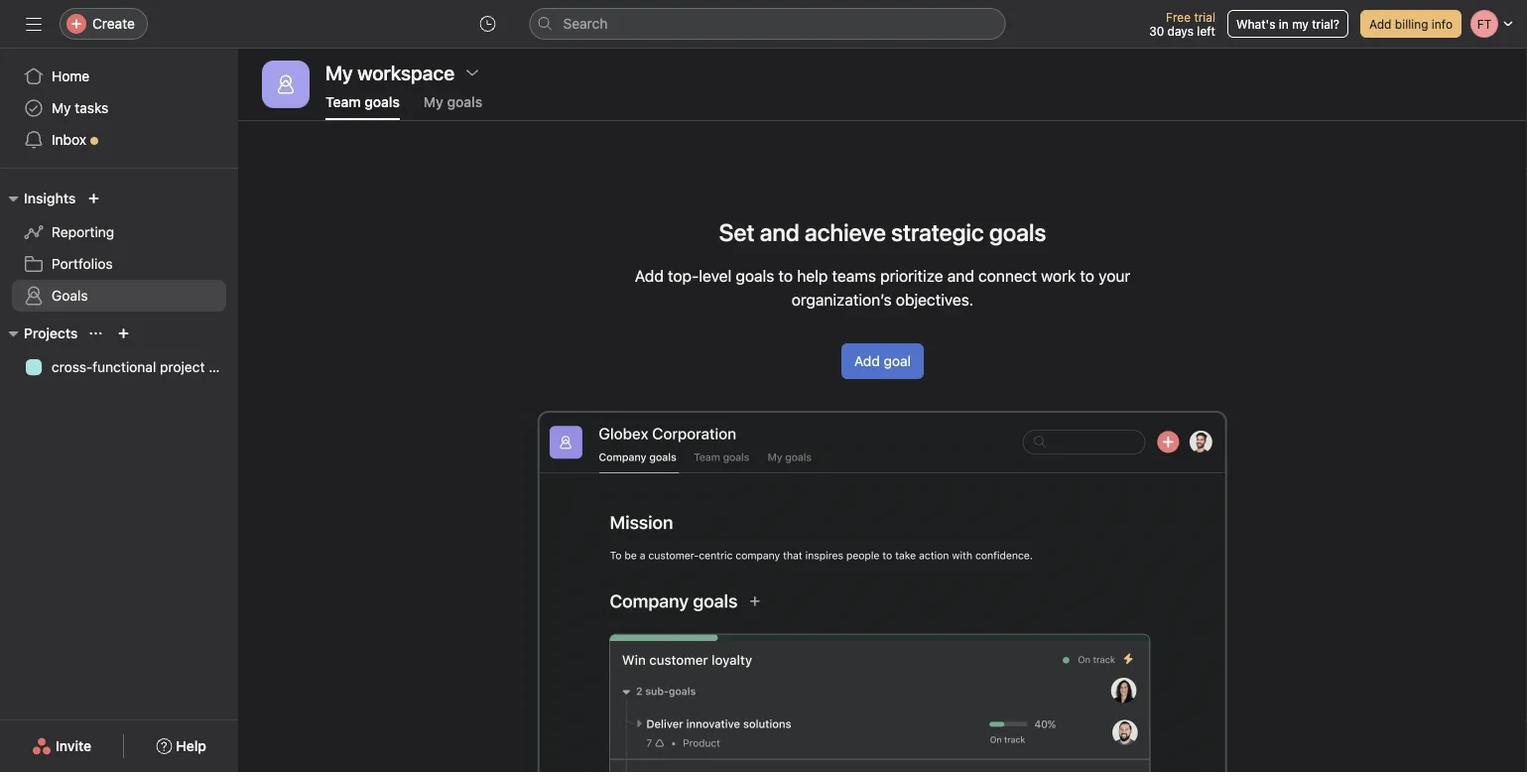 Task type: locate. For each thing, give the bounding box(es) containing it.
insights
[[24, 190, 76, 206]]

invite button
[[19, 728, 104, 764]]

organization's
[[792, 290, 892, 309]]

1 to from the left
[[779, 266, 793, 285]]

0 horizontal spatial to
[[779, 266, 793, 285]]

1 horizontal spatial to
[[1080, 266, 1095, 285]]

goals for team goals
[[365, 94, 400, 110]]

global element
[[0, 49, 238, 168]]

my for my goals
[[424, 94, 443, 110]]

and up objectives.
[[948, 266, 974, 285]]

insights element
[[0, 181, 238, 316]]

set
[[719, 218, 755, 246]]

your
[[1099, 266, 1131, 285]]

trial
[[1194, 10, 1216, 24]]

and
[[760, 218, 800, 246], [948, 266, 974, 285]]

2 vertical spatial add
[[854, 353, 880, 369]]

level
[[699, 266, 732, 285]]

add for add goal
[[854, 353, 880, 369]]

0 horizontal spatial my
[[52, 100, 71, 116]]

1 horizontal spatial goals
[[447, 94, 482, 110]]

0 vertical spatial and
[[760, 218, 800, 246]]

search button
[[529, 8, 1006, 40]]

add left top-
[[635, 266, 664, 285]]

1 horizontal spatial add
[[854, 353, 880, 369]]

team
[[326, 94, 361, 110]]

in
[[1279, 17, 1289, 31]]

and right set
[[760, 218, 800, 246]]

add left the goal
[[854, 353, 880, 369]]

0 horizontal spatial goals
[[365, 94, 400, 110]]

1 horizontal spatial and
[[948, 266, 974, 285]]

days
[[1168, 24, 1194, 38]]

1 horizontal spatial my
[[424, 94, 443, 110]]

top-
[[668, 266, 699, 285]]

my inside global element
[[52, 100, 71, 116]]

to left your
[[1080, 266, 1095, 285]]

goals down my workspace
[[365, 94, 400, 110]]

goals right level
[[736, 266, 774, 285]]

help button
[[143, 728, 219, 764]]

to
[[779, 266, 793, 285], [1080, 266, 1095, 285]]

2 horizontal spatial add
[[1369, 17, 1392, 31]]

add left the "billing"
[[1369, 17, 1392, 31]]

2 horizontal spatial goals
[[736, 266, 774, 285]]

help
[[797, 266, 828, 285]]

to left help
[[779, 266, 793, 285]]

my down my workspace
[[424, 94, 443, 110]]

home link
[[12, 61, 226, 92]]

1 vertical spatial and
[[948, 266, 974, 285]]

add
[[1369, 17, 1392, 31], [635, 266, 664, 285], [854, 353, 880, 369]]

add top-level goals to help teams prioritize and connect work to your organization's objectives.
[[635, 266, 1131, 309]]

goals inside the add top-level goals to help teams prioritize and connect work to your organization's objectives.
[[736, 266, 774, 285]]

search list box
[[529, 8, 1006, 40]]

left
[[1197, 24, 1216, 38]]

add inside the add top-level goals to help teams prioritize and connect work to your organization's objectives.
[[635, 266, 664, 285]]

add goal
[[854, 353, 911, 369]]

reporting link
[[12, 216, 226, 248]]

set and achieve strategic goals
[[719, 218, 1046, 246]]

strategic goals
[[891, 218, 1046, 246]]

goals down the show options icon
[[447, 94, 482, 110]]

my left tasks
[[52, 100, 71, 116]]

0 vertical spatial add
[[1369, 17, 1392, 31]]

and inside the add top-level goals to help teams prioritize and connect work to your organization's objectives.
[[948, 266, 974, 285]]

invite
[[56, 738, 91, 754]]

goals
[[365, 94, 400, 110], [447, 94, 482, 110], [736, 266, 774, 285]]

team goals link
[[326, 94, 400, 120]]

project
[[160, 359, 205, 375]]

free
[[1166, 10, 1191, 24]]

tasks
[[75, 100, 109, 116]]

0 horizontal spatial add
[[635, 266, 664, 285]]

my workspace
[[326, 61, 455, 84]]

info
[[1432, 17, 1453, 31]]

goals for my goals
[[447, 94, 482, 110]]

show options image
[[464, 65, 480, 80]]

1 vertical spatial add
[[635, 266, 664, 285]]

home
[[52, 68, 90, 84]]

add for add top-level goals to help teams prioritize and connect work to your organization's objectives.
[[635, 266, 664, 285]]

cross-functional project plan
[[52, 359, 236, 375]]

my
[[424, 94, 443, 110], [52, 100, 71, 116]]



Task type: vqa. For each thing, say whether or not it's contained in the screenshot.
the bottom –
no



Task type: describe. For each thing, give the bounding box(es) containing it.
2 to from the left
[[1080, 266, 1095, 285]]

trial?
[[1312, 17, 1340, 31]]

reporting
[[52, 224, 114, 240]]

30
[[1149, 24, 1164, 38]]

projects
[[24, 325, 78, 341]]

team goals
[[326, 94, 400, 110]]

search
[[563, 15, 608, 32]]

add goal button
[[842, 343, 924, 379]]

goals
[[52, 287, 88, 304]]

0 horizontal spatial and
[[760, 218, 800, 246]]

what's
[[1236, 17, 1276, 31]]

billing
[[1395, 17, 1429, 31]]

my tasks
[[52, 100, 109, 116]]

functional
[[92, 359, 156, 375]]

projects button
[[0, 322, 78, 345]]

plan
[[209, 359, 236, 375]]

new project or portfolio image
[[118, 327, 129, 339]]

goals link
[[12, 280, 226, 312]]

inbox link
[[12, 124, 226, 156]]

my for my tasks
[[52, 100, 71, 116]]

teams
[[832, 266, 876, 285]]

cross-functional project plan link
[[12, 351, 236, 383]]

goal
[[884, 353, 911, 369]]

prioritize
[[880, 266, 943, 285]]

show options, current sort, top image
[[90, 327, 102, 339]]

portfolios link
[[12, 248, 226, 280]]

cross-
[[52, 359, 92, 375]]

my goals
[[424, 94, 482, 110]]

add billing info
[[1369, 17, 1453, 31]]

add for add billing info
[[1369, 17, 1392, 31]]

inbox
[[52, 131, 86, 148]]

connect
[[979, 266, 1037, 285]]

history image
[[480, 16, 496, 32]]

what's in my trial? button
[[1228, 10, 1349, 38]]

achieve
[[805, 218, 886, 246]]

portfolios
[[52, 256, 113, 272]]

free trial 30 days left
[[1149, 10, 1216, 38]]

what's in my trial?
[[1236, 17, 1340, 31]]

my
[[1292, 17, 1309, 31]]

help
[[176, 738, 206, 754]]

create button
[[60, 8, 148, 40]]

my goals link
[[424, 94, 482, 120]]

new image
[[88, 193, 100, 204]]

my tasks link
[[12, 92, 226, 124]]

create
[[92, 15, 135, 32]]

objectives.
[[896, 290, 974, 309]]

hide sidebar image
[[26, 16, 42, 32]]

projects element
[[0, 316, 238, 387]]

add billing info button
[[1361, 10, 1462, 38]]

insights button
[[0, 187, 76, 210]]

work
[[1041, 266, 1076, 285]]



